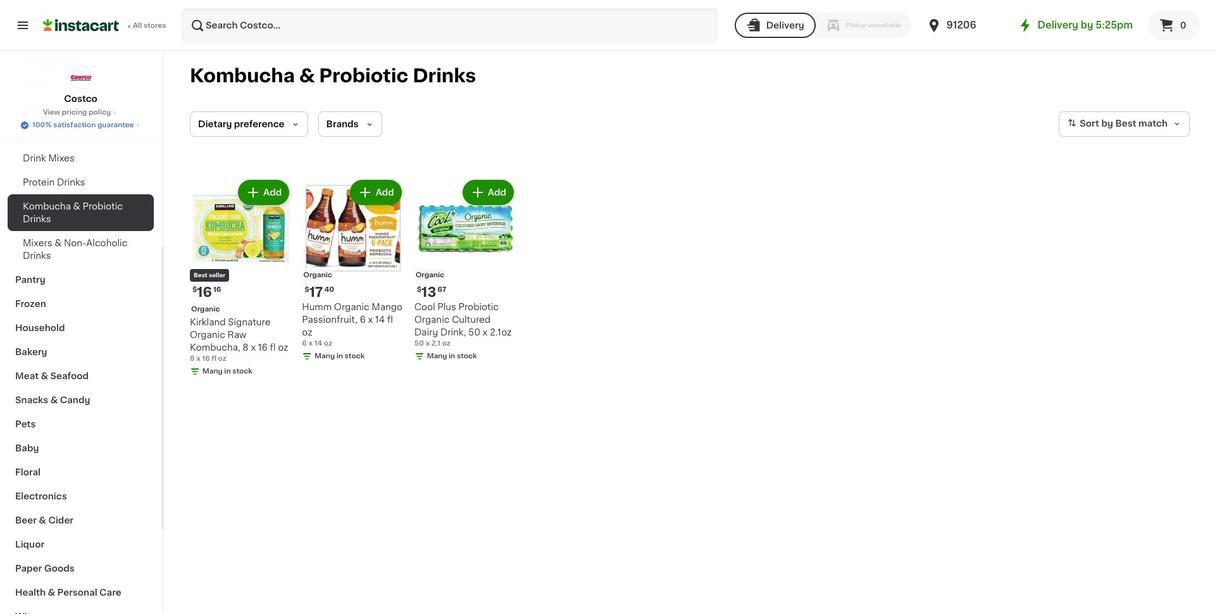 Task type: describe. For each thing, give the bounding box(es) containing it.
0
[[1181, 21, 1187, 30]]

passionfruit,
[[302, 316, 358, 324]]

policy
[[89, 109, 111, 116]]

5:25pm
[[1096, 20, 1133, 30]]

1 horizontal spatial 14
[[375, 316, 385, 324]]

cultured
[[452, 316, 491, 324]]

protein
[[23, 178, 55, 187]]

& for the snacks & candy link
[[50, 396, 58, 405]]

organic inside humm organic mango passionfruit, 6 x 14 fl oz 6 x 14 oz
[[334, 303, 370, 312]]

guarantee
[[97, 122, 134, 129]]

pantry
[[15, 275, 45, 284]]

humm organic mango passionfruit, 6 x 14 fl oz 6 x 14 oz
[[302, 303, 403, 347]]

many for 17
[[315, 353, 335, 360]]

bakery link
[[8, 340, 154, 364]]

product group containing 13
[[415, 177, 517, 364]]

paper goods link
[[8, 557, 154, 581]]

add for 13
[[488, 188, 507, 197]]

costco logo image
[[69, 66, 93, 90]]

cider
[[48, 516, 73, 525]]

2 vertical spatial fl
[[212, 355, 217, 362]]

delivery button
[[735, 13, 816, 38]]

dietary preference button
[[190, 111, 308, 137]]

& for kombucha & probiotic drinks link
[[73, 202, 80, 211]]

drink mixes link
[[8, 146, 154, 170]]

kirkland signature organic raw kombucha, 8 x 16 fl oz 8 x 16 fl oz
[[190, 318, 288, 362]]

milk
[[23, 106, 41, 115]]

beer & cider
[[15, 516, 73, 525]]

add button for 17
[[352, 181, 401, 204]]

best for best match
[[1116, 119, 1137, 128]]

drinks up mixers
[[23, 215, 51, 224]]

best for best seller
[[194, 272, 208, 278]]

1 horizontal spatial 8
[[243, 343, 249, 352]]

liquor link
[[8, 533, 154, 557]]

care
[[99, 588, 121, 597]]

juice
[[23, 82, 47, 91]]

electronics
[[15, 492, 67, 501]]

baby
[[15, 444, 39, 453]]

cool plus probiotic organic cultured dairy drink, 50 x 2.1oz 50 x 2.1 oz
[[415, 303, 512, 347]]

0 horizontal spatial many in stock
[[203, 368, 253, 375]]

dietary preference
[[198, 120, 285, 129]]

probiotic inside kombucha & probiotic drinks link
[[83, 202, 123, 211]]

view pricing policy link
[[43, 108, 118, 118]]

organic inside kirkland signature organic raw kombucha, 8 x 16 fl oz 8 x 16 fl oz
[[190, 331, 225, 340]]

energy drinks link
[[8, 50, 154, 74]]

view
[[43, 109, 60, 116]]

1 horizontal spatial kombucha & probiotic drinks
[[190, 66, 476, 85]]

mixers & non-alcoholic drinks
[[23, 239, 128, 260]]

health & personal care link
[[8, 581, 154, 605]]

16 down kombucha,
[[202, 355, 210, 362]]

organic up "17"
[[304, 272, 332, 279]]

snacks & candy link
[[8, 388, 154, 412]]

instacart logo image
[[43, 18, 119, 33]]

2.1oz
[[490, 328, 512, 337]]

100%
[[32, 122, 52, 129]]

$ 13 67
[[417, 286, 447, 299]]

kirkland
[[190, 318, 226, 327]]

x left 2.1
[[426, 340, 430, 347]]

paper
[[15, 564, 42, 573]]

personal
[[57, 588, 97, 597]]

dairy
[[415, 328, 438, 337]]

protein drinks
[[23, 178, 85, 187]]

brands
[[326, 120, 359, 129]]

mango
[[372, 303, 403, 312]]

oz inside cool plus probiotic organic cultured dairy drink, 50 x 2.1oz 50 x 2.1 oz
[[442, 340, 451, 347]]

1 vertical spatial 6
[[302, 340, 307, 347]]

in for 17
[[337, 353, 343, 360]]

$ for 13
[[417, 286, 422, 293]]

health
[[15, 588, 46, 597]]

milk link
[[8, 98, 154, 122]]

x down "passionfruit," on the left bottom
[[309, 340, 313, 347]]

seller
[[209, 272, 226, 278]]

signature
[[228, 318, 271, 327]]

humm
[[302, 303, 332, 312]]

mixes
[[48, 154, 75, 163]]

add button for 13
[[464, 181, 513, 204]]

$ for 17
[[305, 286, 309, 293]]

paper goods
[[15, 564, 75, 573]]

satisfaction
[[53, 122, 96, 129]]

stores
[[144, 22, 166, 29]]

costco
[[64, 94, 97, 103]]

snacks
[[15, 396, 48, 405]]

100% satisfaction guarantee
[[32, 122, 134, 129]]

91206
[[947, 20, 977, 30]]

40
[[325, 286, 334, 293]]

by for sort
[[1102, 119, 1114, 128]]

candy
[[60, 396, 90, 405]]

1 vertical spatial kombucha
[[23, 202, 71, 211]]

mixers & non-alcoholic drinks link
[[8, 231, 154, 268]]

kombucha & probiotic drinks link
[[8, 194, 154, 231]]

0 vertical spatial 6
[[360, 316, 366, 324]]

seafood
[[50, 372, 89, 381]]

pricing
[[62, 109, 87, 116]]

sort by
[[1080, 119, 1114, 128]]

x down signature
[[251, 343, 256, 352]]

67
[[438, 286, 447, 293]]

tea link
[[8, 122, 154, 146]]

delivery for delivery
[[767, 21, 805, 30]]

0 button
[[1149, 10, 1201, 41]]



Task type: locate. For each thing, give the bounding box(es) containing it.
3 add from the left
[[488, 188, 507, 197]]

0 horizontal spatial in
[[224, 368, 231, 375]]

dietary
[[198, 120, 232, 129]]

pantry link
[[8, 268, 154, 292]]

14 down mango on the left
[[375, 316, 385, 324]]

floral link
[[8, 460, 154, 484]]

0 vertical spatial by
[[1081, 20, 1094, 30]]

1 add from the left
[[263, 188, 282, 197]]

service type group
[[735, 13, 912, 38]]

all stores
[[133, 22, 166, 29]]

3 $ from the left
[[417, 286, 422, 293]]

all
[[133, 22, 142, 29]]

probiotic
[[319, 66, 409, 85], [83, 202, 123, 211], [459, 303, 499, 312]]

2 horizontal spatial add button
[[464, 181, 513, 204]]

6 down "passionfruit," on the left bottom
[[302, 340, 307, 347]]

1 horizontal spatial best
[[1116, 119, 1137, 128]]

product group
[[190, 177, 292, 380], [302, 177, 404, 364], [415, 177, 517, 364]]

3 add button from the left
[[464, 181, 513, 204]]

1 vertical spatial best
[[194, 272, 208, 278]]

best left seller
[[194, 272, 208, 278]]

2 add button from the left
[[352, 181, 401, 204]]

17
[[309, 286, 323, 299]]

best inside field
[[1116, 119, 1137, 128]]

many in stock for 17
[[315, 353, 365, 360]]

x left 2.1oz
[[483, 328, 488, 337]]

snacks & candy
[[15, 396, 90, 405]]

8 down kombucha,
[[190, 355, 195, 362]]

protein drinks link
[[8, 170, 154, 194]]

fl down mango on the left
[[387, 316, 393, 324]]

1 horizontal spatial probiotic
[[319, 66, 409, 85]]

$ inside $ 17 40
[[305, 286, 309, 293]]

& for beer & cider link
[[39, 516, 46, 525]]

pets link
[[8, 412, 154, 436]]

0 vertical spatial fl
[[387, 316, 393, 324]]

probiotic inside cool plus probiotic organic cultured dairy drink, 50 x 2.1oz 50 x 2.1 oz
[[459, 303, 499, 312]]

drinks down search field
[[413, 66, 476, 85]]

drink mixes
[[23, 154, 75, 163]]

stock for 17
[[345, 353, 365, 360]]

0 vertical spatial 50
[[469, 328, 481, 337]]

kombucha & probiotic drinks up non-
[[23, 202, 123, 224]]

0 horizontal spatial stock
[[233, 368, 253, 375]]

in down kombucha,
[[224, 368, 231, 375]]

2 horizontal spatial in
[[449, 353, 455, 360]]

many down 2.1
[[427, 353, 447, 360]]

drinks inside mixers & non-alcoholic drinks
[[23, 251, 51, 260]]

2 horizontal spatial probiotic
[[459, 303, 499, 312]]

probiotic up brands dropdown button
[[319, 66, 409, 85]]

1 horizontal spatial add button
[[352, 181, 401, 204]]

None search field
[[181, 8, 719, 43]]

1 vertical spatial 50
[[415, 340, 424, 347]]

$ down the best seller
[[192, 286, 197, 293]]

$ inside $ 16 16
[[192, 286, 197, 293]]

liquor
[[15, 540, 44, 549]]

16 down signature
[[258, 343, 268, 352]]

0 horizontal spatial kombucha
[[23, 202, 71, 211]]

1 horizontal spatial many
[[315, 353, 335, 360]]

& for mixers & non-alcoholic drinks "link"
[[55, 239, 62, 248]]

add for 17
[[376, 188, 394, 197]]

delivery
[[1038, 20, 1079, 30], [767, 21, 805, 30]]

0 horizontal spatial probiotic
[[83, 202, 123, 211]]

2 add from the left
[[376, 188, 394, 197]]

2 horizontal spatial many in stock
[[427, 353, 477, 360]]

meat & seafood link
[[8, 364, 154, 388]]

product group containing 16
[[190, 177, 292, 380]]

& inside kombucha & probiotic drinks
[[73, 202, 80, 211]]

& for meat & seafood link
[[41, 372, 48, 381]]

best seller
[[194, 272, 226, 278]]

0 horizontal spatial 8
[[190, 355, 195, 362]]

alcoholic
[[86, 239, 128, 248]]

1 vertical spatial 14
[[315, 340, 322, 347]]

baby link
[[8, 436, 154, 460]]

1 horizontal spatial add
[[376, 188, 394, 197]]

plus
[[438, 303, 456, 312]]

14 down "passionfruit," on the left bottom
[[315, 340, 322, 347]]

0 vertical spatial kombucha & probiotic drinks
[[190, 66, 476, 85]]

1 $ from the left
[[192, 286, 197, 293]]

stock for 13
[[457, 353, 477, 360]]

&
[[299, 66, 315, 85], [73, 202, 80, 211], [55, 239, 62, 248], [41, 372, 48, 381], [50, 396, 58, 405], [39, 516, 46, 525], [48, 588, 55, 597]]

2.1
[[432, 340, 441, 347]]

preference
[[234, 120, 285, 129]]

many in stock down 2.1
[[427, 353, 477, 360]]

mixers
[[23, 239, 52, 248]]

1 vertical spatial probiotic
[[83, 202, 123, 211]]

0 horizontal spatial best
[[194, 272, 208, 278]]

drinks down the mixes
[[57, 178, 85, 187]]

0 horizontal spatial many
[[203, 368, 223, 375]]

16 inside $ 16 16
[[213, 286, 221, 293]]

0 horizontal spatial by
[[1081, 20, 1094, 30]]

0 horizontal spatial 50
[[415, 340, 424, 347]]

many down kombucha,
[[203, 368, 223, 375]]

1 vertical spatial 8
[[190, 355, 195, 362]]

1 horizontal spatial $
[[305, 286, 309, 293]]

pets
[[15, 420, 36, 429]]

kombucha down protein drinks
[[23, 202, 71, 211]]

delivery inside button
[[767, 21, 805, 30]]

juice link
[[8, 74, 154, 98]]

1 horizontal spatial many in stock
[[315, 353, 365, 360]]

best left match
[[1116, 119, 1137, 128]]

health & personal care
[[15, 588, 121, 597]]

delivery by 5:25pm link
[[1018, 18, 1133, 33]]

13
[[422, 286, 437, 299]]

brands button
[[318, 111, 382, 137]]

1 add button from the left
[[239, 181, 288, 204]]

50
[[469, 328, 481, 337], [415, 340, 424, 347]]

drinks down mixers
[[23, 251, 51, 260]]

2 horizontal spatial add
[[488, 188, 507, 197]]

organic up "13"
[[416, 272, 445, 279]]

1 horizontal spatial stock
[[345, 353, 365, 360]]

organic inside cool plus probiotic organic cultured dairy drink, 50 x 2.1oz 50 x 2.1 oz
[[415, 316, 450, 324]]

0 horizontal spatial 14
[[315, 340, 322, 347]]

1 horizontal spatial fl
[[270, 343, 276, 352]]

organic down kirkland
[[190, 331, 225, 340]]

$
[[192, 286, 197, 293], [305, 286, 309, 293], [417, 286, 422, 293]]

in down drink,
[[449, 353, 455, 360]]

6 right "passionfruit," on the left bottom
[[360, 316, 366, 324]]

0 vertical spatial probiotic
[[319, 66, 409, 85]]

x down mango on the left
[[368, 316, 373, 324]]

electronics link
[[8, 484, 154, 508]]

1 product group from the left
[[190, 177, 292, 380]]

kombucha & probiotic drinks up brands
[[190, 66, 476, 85]]

50 down dairy
[[415, 340, 424, 347]]

2 product group from the left
[[302, 177, 404, 364]]

view pricing policy
[[43, 109, 111, 116]]

1 horizontal spatial by
[[1102, 119, 1114, 128]]

kombucha
[[190, 66, 295, 85], [23, 202, 71, 211]]

100% satisfaction guarantee button
[[20, 118, 142, 130]]

delivery for delivery by 5:25pm
[[1038, 20, 1079, 30]]

organic
[[304, 272, 332, 279], [416, 272, 445, 279], [334, 303, 370, 312], [191, 306, 220, 313], [415, 316, 450, 324], [190, 331, 225, 340]]

1 horizontal spatial 50
[[469, 328, 481, 337]]

meat & seafood
[[15, 372, 89, 381]]

many
[[315, 353, 335, 360], [427, 353, 447, 360], [203, 368, 223, 375]]

best inside product group
[[194, 272, 208, 278]]

frozen
[[15, 300, 46, 308]]

organic up kirkland
[[191, 306, 220, 313]]

0 horizontal spatial 6
[[302, 340, 307, 347]]

16
[[197, 286, 212, 299], [213, 286, 221, 293], [258, 343, 268, 352], [202, 355, 210, 362]]

0 horizontal spatial fl
[[212, 355, 217, 362]]

drinks up juice link
[[56, 58, 85, 66]]

0 vertical spatial best
[[1116, 119, 1137, 128]]

$ 17 40
[[305, 286, 334, 299]]

& inside mixers & non-alcoholic drinks
[[55, 239, 62, 248]]

oz
[[302, 328, 313, 337], [324, 340, 332, 347], [442, 340, 451, 347], [278, 343, 288, 352], [218, 355, 227, 362]]

probiotic up cultured
[[459, 303, 499, 312]]

in down humm organic mango passionfruit, 6 x 14 fl oz 6 x 14 oz
[[337, 353, 343, 360]]

2 vertical spatial probiotic
[[459, 303, 499, 312]]

by
[[1081, 20, 1094, 30], [1102, 119, 1114, 128]]

cool
[[415, 303, 435, 312]]

2 horizontal spatial stock
[[457, 353, 477, 360]]

1 horizontal spatial product group
[[302, 177, 404, 364]]

beer
[[15, 516, 37, 525]]

1 vertical spatial kombucha & probiotic drinks
[[23, 202, 123, 224]]

0 horizontal spatial $
[[192, 286, 197, 293]]

fl down signature
[[270, 343, 276, 352]]

$ inside $ 13 67
[[417, 286, 422, 293]]

2 horizontal spatial product group
[[415, 177, 517, 364]]

0 horizontal spatial add button
[[239, 181, 288, 204]]

8
[[243, 343, 249, 352], [190, 355, 195, 362]]

x
[[368, 316, 373, 324], [483, 328, 488, 337], [309, 340, 313, 347], [426, 340, 430, 347], [251, 343, 256, 352], [196, 355, 201, 362]]

by left the 5:25pm in the right of the page
[[1081, 20, 1094, 30]]

16 down the best seller
[[197, 286, 212, 299]]

0 vertical spatial 8
[[243, 343, 249, 352]]

many in stock for 13
[[427, 353, 477, 360]]

stock down kirkland signature organic raw kombucha, 8 x 16 fl oz 8 x 16 fl oz
[[233, 368, 253, 375]]

0 horizontal spatial kombucha & probiotic drinks
[[23, 202, 123, 224]]

energy drinks
[[23, 58, 85, 66]]

household link
[[8, 316, 154, 340]]

organic up dairy
[[415, 316, 450, 324]]

many for 13
[[427, 353, 447, 360]]

Best match Sort by field
[[1060, 111, 1190, 137]]

many in stock
[[315, 353, 365, 360], [427, 353, 477, 360], [203, 368, 253, 375]]

2 horizontal spatial many
[[427, 353, 447, 360]]

in for 13
[[449, 353, 455, 360]]

3 product group from the left
[[415, 177, 517, 364]]

2 horizontal spatial fl
[[387, 316, 393, 324]]

$ for 16
[[192, 286, 197, 293]]

many in stock down kombucha,
[[203, 368, 253, 375]]

by for delivery
[[1081, 20, 1094, 30]]

1 horizontal spatial kombucha
[[190, 66, 295, 85]]

x down kombucha,
[[196, 355, 201, 362]]

organic up "passionfruit," on the left bottom
[[334, 303, 370, 312]]

1 vertical spatial by
[[1102, 119, 1114, 128]]

fl
[[387, 316, 393, 324], [270, 343, 276, 352], [212, 355, 217, 362]]

many in stock down humm organic mango passionfruit, 6 x 14 fl oz 6 x 14 oz
[[315, 353, 365, 360]]

2 $ from the left
[[305, 286, 309, 293]]

sort
[[1080, 119, 1100, 128]]

many down "passionfruit," on the left bottom
[[315, 353, 335, 360]]

drink,
[[441, 328, 466, 337]]

probiotic down protein drinks link at the top of the page
[[83, 202, 123, 211]]

kombucha up dietary preference
[[190, 66, 295, 85]]

$ 16 16
[[192, 286, 221, 299]]

stock down drink,
[[457, 353, 477, 360]]

kombucha,
[[190, 343, 240, 352]]

0 vertical spatial 14
[[375, 316, 385, 324]]

0 horizontal spatial product group
[[190, 177, 292, 380]]

$ up 'humm' at the left of the page
[[305, 286, 309, 293]]

1 horizontal spatial in
[[337, 353, 343, 360]]

2 horizontal spatial $
[[417, 286, 422, 293]]

Search field
[[182, 9, 717, 42]]

1 horizontal spatial 6
[[360, 316, 366, 324]]

8 down raw
[[243, 343, 249, 352]]

goods
[[44, 564, 75, 573]]

bakery
[[15, 348, 47, 356]]

stock down humm organic mango passionfruit, 6 x 14 fl oz 6 x 14 oz
[[345, 353, 365, 360]]

drink
[[23, 154, 46, 163]]

costco link
[[64, 66, 97, 105]]

50 down cultured
[[469, 328, 481, 337]]

add
[[263, 188, 282, 197], [376, 188, 394, 197], [488, 188, 507, 197]]

0 vertical spatial kombucha
[[190, 66, 295, 85]]

1 horizontal spatial delivery
[[1038, 20, 1079, 30]]

by inside field
[[1102, 119, 1114, 128]]

product group containing 17
[[302, 177, 404, 364]]

& for health & personal care link
[[48, 588, 55, 597]]

fl down kombucha,
[[212, 355, 217, 362]]

delivery by 5:25pm
[[1038, 20, 1133, 30]]

0 horizontal spatial add
[[263, 188, 282, 197]]

floral
[[15, 468, 41, 477]]

16 down seller
[[213, 286, 221, 293]]

1 vertical spatial fl
[[270, 343, 276, 352]]

fl inside humm organic mango passionfruit, 6 x 14 fl oz 6 x 14 oz
[[387, 316, 393, 324]]

non-
[[64, 239, 86, 248]]

meat
[[15, 372, 39, 381]]

0 horizontal spatial delivery
[[767, 21, 805, 30]]

energy
[[23, 58, 54, 66]]

by right sort
[[1102, 119, 1114, 128]]

6
[[360, 316, 366, 324], [302, 340, 307, 347]]

$ up cool at the left
[[417, 286, 422, 293]]



Task type: vqa. For each thing, say whether or not it's contained in the screenshot.
the Delivery 'button' at the top right of the page
yes



